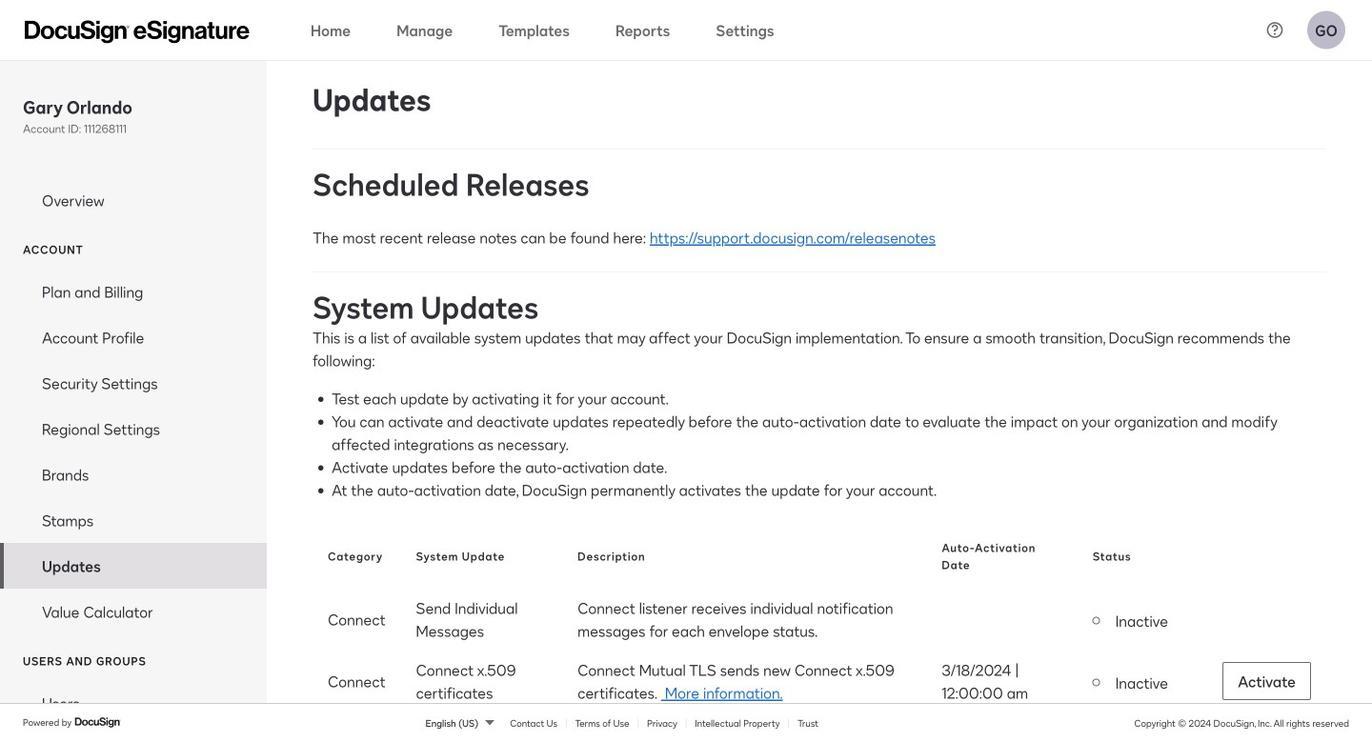 Task type: locate. For each thing, give the bounding box(es) containing it.
account element
[[0, 269, 267, 635]]

docusign admin image
[[25, 20, 250, 43]]

docusign image
[[74, 715, 122, 730]]



Task type: vqa. For each thing, say whether or not it's contained in the screenshot.
DOCUSIGN ADMIN image
yes



